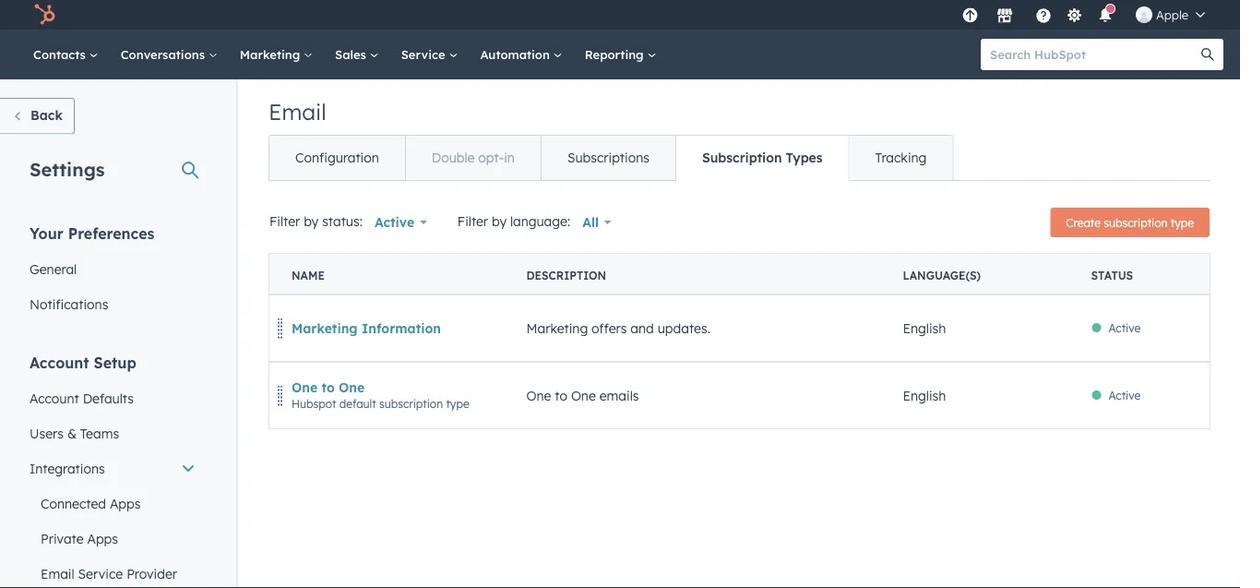 Task type: vqa. For each thing, say whether or not it's contained in the screenshot.
ACTIVE to the top
yes



Task type: describe. For each thing, give the bounding box(es) containing it.
sales link
[[324, 30, 390, 79]]

apple
[[1157, 7, 1189, 22]]

subscription inside button
[[1105, 216, 1168, 229]]

updates.
[[658, 320, 711, 336]]

teams
[[80, 425, 119, 441]]

one to one hubspot default subscription type
[[292, 379, 470, 411]]

your
[[30, 224, 64, 242]]

email service provider
[[41, 565, 177, 582]]

marketing for marketing information
[[292, 320, 358, 336]]

1 horizontal spatial service
[[401, 47, 449, 62]]

search button
[[1193, 39, 1224, 70]]

tracking link
[[849, 136, 953, 180]]

reporting link
[[574, 30, 668, 79]]

filter by language:
[[458, 213, 571, 229]]

your preferences element
[[18, 223, 207, 322]]

types
[[786, 150, 823, 166]]

to for emails
[[555, 388, 568, 404]]

bob builder image
[[1136, 6, 1153, 23]]

service link
[[390, 30, 469, 79]]

marketplaces image
[[997, 8, 1014, 25]]

marketing link
[[229, 30, 324, 79]]

active button
[[363, 204, 439, 241]]

connected
[[41, 495, 106, 511]]

type inside the one to one hubspot default subscription type
[[446, 397, 470, 411]]

marketing information
[[292, 320, 441, 336]]

reporting
[[585, 47, 648, 62]]

to for hubspot
[[322, 379, 335, 395]]

your preferences
[[30, 224, 155, 242]]

tracking
[[876, 150, 927, 166]]

apps for private apps
[[87, 530, 118, 547]]

marketing offers and updates.
[[527, 320, 711, 336]]

marketing for marketing
[[240, 47, 304, 62]]

email for email service provider
[[41, 565, 74, 582]]

private apps link
[[18, 521, 207, 556]]

filter for filter by language:
[[458, 213, 488, 229]]

hubspot link
[[22, 4, 69, 26]]

users & teams
[[30, 425, 119, 441]]

marketing information button
[[292, 320, 441, 336]]

email for email
[[269, 98, 327, 126]]

subscription inside the one to one hubspot default subscription type
[[379, 397, 443, 411]]

by for status:
[[304, 213, 319, 229]]

marketplaces button
[[986, 0, 1025, 30]]

language:
[[511, 213, 571, 229]]

hubspot
[[292, 397, 336, 411]]

and
[[631, 320, 654, 336]]

all
[[583, 214, 599, 230]]

contacts link
[[22, 30, 110, 79]]

conversations link
[[110, 30, 229, 79]]

service inside account setup element
[[78, 565, 123, 582]]

sales
[[335, 47, 370, 62]]

subscriptions
[[568, 150, 650, 166]]

provider
[[127, 565, 177, 582]]

offers
[[592, 320, 627, 336]]

language(s)
[[903, 269, 981, 283]]

create subscription type button
[[1051, 208, 1210, 237]]

private
[[41, 530, 84, 547]]

hubspot image
[[33, 4, 55, 26]]

double opt-in link
[[405, 136, 541, 180]]

marketing for marketing offers and updates.
[[527, 320, 588, 336]]

integrations
[[30, 460, 105, 476]]

name
[[292, 269, 325, 283]]

filter by status:
[[270, 213, 363, 229]]

notifications button
[[1090, 0, 1122, 30]]

in
[[504, 150, 515, 166]]

general
[[30, 261, 77, 277]]

filter for filter by status:
[[270, 213, 300, 229]]

configuration
[[295, 150, 379, 166]]

create subscription type
[[1067, 216, 1195, 229]]

emails
[[600, 388, 639, 404]]

users & teams link
[[18, 416, 207, 451]]

double
[[432, 150, 475, 166]]

settings
[[30, 157, 105, 180]]

integrations button
[[18, 451, 207, 486]]



Task type: locate. For each thing, give the bounding box(es) containing it.
configuration link
[[270, 136, 405, 180]]

1 vertical spatial type
[[446, 397, 470, 411]]

subscription types link
[[676, 136, 849, 180]]

automation
[[480, 47, 554, 62]]

0 vertical spatial account
[[30, 353, 89, 372]]

notifications image
[[1098, 8, 1114, 25]]

filter down double opt-in link
[[458, 213, 488, 229]]

preferences
[[68, 224, 155, 242]]

by
[[304, 213, 319, 229], [492, 213, 507, 229]]

search image
[[1202, 48, 1215, 61]]

notifications link
[[18, 287, 207, 322]]

0 horizontal spatial to
[[322, 379, 335, 395]]

email up configuration
[[269, 98, 327, 126]]

subscription right default
[[379, 397, 443, 411]]

email service provider link
[[18, 556, 207, 588]]

apps up the email service provider link
[[87, 530, 118, 547]]

back link
[[0, 98, 75, 134]]

account for account setup
[[30, 353, 89, 372]]

one
[[292, 379, 318, 395], [339, 379, 365, 395], [527, 388, 552, 404], [571, 388, 596, 404]]

users
[[30, 425, 64, 441]]

double opt-in
[[432, 150, 515, 166]]

marketing left "offers" at the bottom of page
[[527, 320, 588, 336]]

to
[[322, 379, 335, 395], [555, 388, 568, 404]]

marketing down the name
[[292, 320, 358, 336]]

&
[[67, 425, 77, 441]]

apps
[[110, 495, 141, 511], [87, 530, 118, 547]]

email inside account setup element
[[41, 565, 74, 582]]

1 vertical spatial subscription
[[379, 397, 443, 411]]

1 vertical spatial active
[[1109, 321, 1141, 335]]

connected apps link
[[18, 486, 207, 521]]

help image
[[1036, 8, 1052, 25]]

service right sales link
[[401, 47, 449, 62]]

0 vertical spatial subscription
[[1105, 216, 1168, 229]]

to up hubspot
[[322, 379, 335, 395]]

0 horizontal spatial filter
[[270, 213, 300, 229]]

english for one to one emails
[[903, 388, 947, 404]]

2 filter from the left
[[458, 213, 488, 229]]

1 english from the top
[[903, 320, 947, 336]]

1 vertical spatial english
[[903, 388, 947, 404]]

navigation containing configuration
[[269, 135, 954, 181]]

0 vertical spatial english
[[903, 320, 947, 336]]

Search HubSpot search field
[[981, 39, 1208, 70]]

english for marketing offers and updates.
[[903, 320, 947, 336]]

2 vertical spatial active
[[1109, 389, 1141, 403]]

navigation
[[269, 135, 954, 181]]

marketing
[[240, 47, 304, 62], [292, 320, 358, 336], [527, 320, 588, 336]]

type inside button
[[1171, 216, 1195, 229]]

conversations
[[121, 47, 208, 62]]

email
[[269, 98, 327, 126], [41, 565, 74, 582]]

1 horizontal spatial subscription
[[1105, 216, 1168, 229]]

all button
[[571, 204, 624, 241]]

subscription right create
[[1105, 216, 1168, 229]]

apps for connected apps
[[110, 495, 141, 511]]

1 vertical spatial email
[[41, 565, 74, 582]]

type
[[1171, 216, 1195, 229], [446, 397, 470, 411]]

email down private
[[41, 565, 74, 582]]

active for one to one emails
[[1109, 389, 1141, 403]]

create
[[1067, 216, 1101, 229]]

by left status:
[[304, 213, 319, 229]]

1 account from the top
[[30, 353, 89, 372]]

1 vertical spatial service
[[78, 565, 123, 582]]

1 horizontal spatial filter
[[458, 213, 488, 229]]

connected apps
[[41, 495, 141, 511]]

apps down integrations button
[[110, 495, 141, 511]]

english
[[903, 320, 947, 336], [903, 388, 947, 404]]

contacts
[[33, 47, 89, 62]]

settings link
[[1064, 5, 1087, 24]]

0 horizontal spatial service
[[78, 565, 123, 582]]

active
[[375, 214, 415, 230], [1109, 321, 1141, 335], [1109, 389, 1141, 403]]

subscription types
[[703, 150, 823, 166]]

1 horizontal spatial to
[[555, 388, 568, 404]]

by left language:
[[492, 213, 507, 229]]

settings image
[[1067, 8, 1083, 24]]

0 vertical spatial email
[[269, 98, 327, 126]]

0 horizontal spatial by
[[304, 213, 319, 229]]

0 horizontal spatial subscription
[[379, 397, 443, 411]]

2 by from the left
[[492, 213, 507, 229]]

marketing left sales
[[240, 47, 304, 62]]

back
[[30, 107, 63, 123]]

filter
[[270, 213, 300, 229], [458, 213, 488, 229]]

account for account defaults
[[30, 390, 79, 406]]

general link
[[18, 252, 207, 287]]

0 horizontal spatial type
[[446, 397, 470, 411]]

status:
[[322, 213, 363, 229]]

account setup
[[30, 353, 136, 372]]

private apps
[[41, 530, 118, 547]]

1 horizontal spatial type
[[1171, 216, 1195, 229]]

1 by from the left
[[304, 213, 319, 229]]

to inside the one to one hubspot default subscription type
[[322, 379, 335, 395]]

upgrade link
[[959, 5, 982, 24]]

subscriptions link
[[541, 136, 676, 180]]

0 vertical spatial apps
[[110, 495, 141, 511]]

one to one emails
[[527, 388, 639, 404]]

automation link
[[469, 30, 574, 79]]

subscription
[[1105, 216, 1168, 229], [379, 397, 443, 411]]

upgrade image
[[962, 8, 979, 24]]

apple button
[[1125, 0, 1217, 30]]

opt-
[[478, 150, 504, 166]]

information
[[362, 320, 441, 336]]

2 english from the top
[[903, 388, 947, 404]]

defaults
[[83, 390, 134, 406]]

account defaults link
[[18, 381, 207, 416]]

one to one button
[[292, 379, 365, 395]]

description
[[527, 269, 607, 283]]

help button
[[1028, 0, 1060, 30]]

1 horizontal spatial by
[[492, 213, 507, 229]]

1 vertical spatial account
[[30, 390, 79, 406]]

active inside active popup button
[[375, 214, 415, 230]]

filter left status:
[[270, 213, 300, 229]]

by for language:
[[492, 213, 507, 229]]

setup
[[94, 353, 136, 372]]

account setup element
[[18, 352, 207, 588]]

service
[[401, 47, 449, 62], [78, 565, 123, 582]]

0 vertical spatial service
[[401, 47, 449, 62]]

active for marketing offers and updates.
[[1109, 321, 1141, 335]]

0 vertical spatial type
[[1171, 216, 1195, 229]]

account
[[30, 353, 89, 372], [30, 390, 79, 406]]

status
[[1092, 269, 1134, 283]]

to left emails
[[555, 388, 568, 404]]

1 horizontal spatial email
[[269, 98, 327, 126]]

account up users
[[30, 390, 79, 406]]

1 filter from the left
[[270, 213, 300, 229]]

subscription
[[703, 150, 782, 166]]

default
[[340, 397, 376, 411]]

2 account from the top
[[30, 390, 79, 406]]

0 horizontal spatial email
[[41, 565, 74, 582]]

1 vertical spatial apps
[[87, 530, 118, 547]]

account up account defaults
[[30, 353, 89, 372]]

account defaults
[[30, 390, 134, 406]]

service down private apps link on the bottom of page
[[78, 565, 123, 582]]

apple menu
[[957, 0, 1219, 30]]

notifications
[[30, 296, 108, 312]]

0 vertical spatial active
[[375, 214, 415, 230]]



